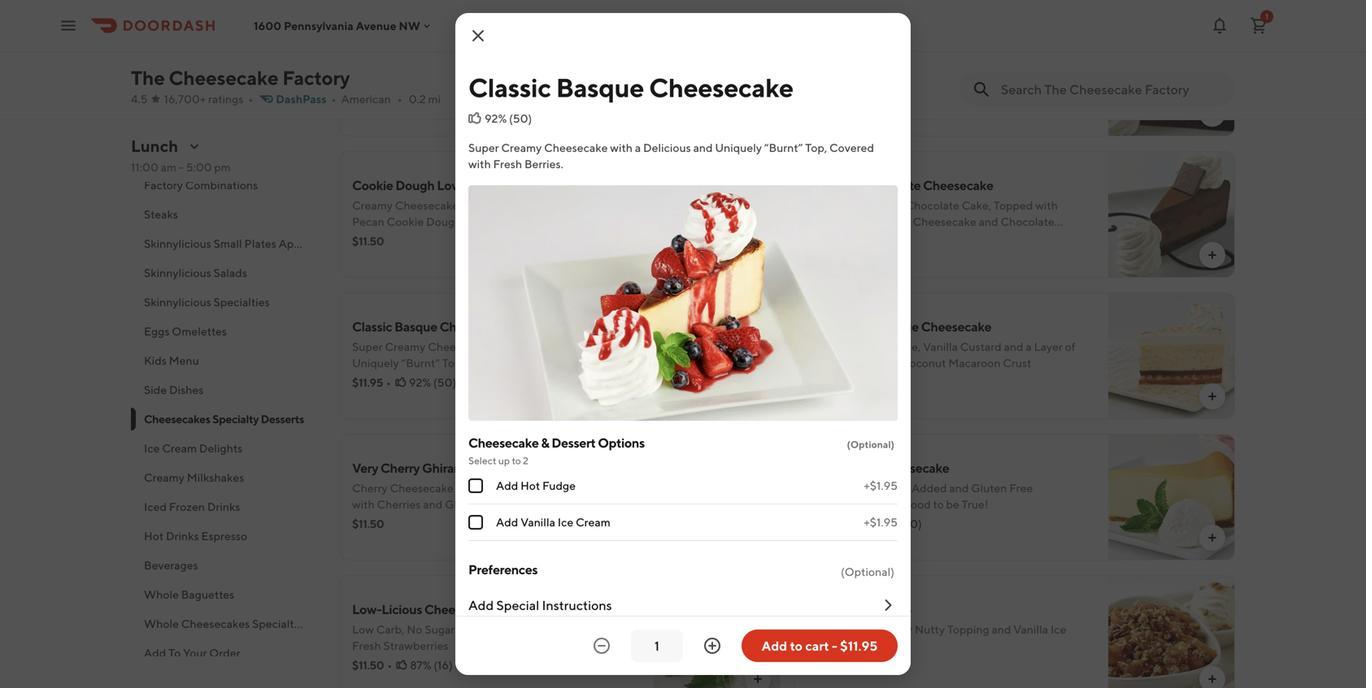 Task type: vqa. For each thing, say whether or not it's contained in the screenshot.


Task type: describe. For each thing, give the bounding box(es) containing it.
no inside the low-licious cheesecake with strawberries low carb, no sugar added and gluten free, with fresh strawberries
[[407, 623, 423, 637]]

hot drinks espresso button
[[131, 522, 320, 551]]

with inside the low-licious cheesecake with strawberries low carb, no sugar added and gluten free, with fresh strawberries
[[497, 602, 522, 618]]

cheesecake inside super creamy cheesecake with a delicious and uniquely "burnt" top, covered with fresh berries.
[[544, 141, 608, 155]]

vanilla inside chocolate tuxedo cream® cheesecake layers of our fudge cake, chocolate cheesecake, vanilla mascarpone mousse and chocolate 95% (65)
[[807, 74, 842, 87]]

baguettes
[[181, 588, 234, 602]]

salads
[[214, 266, 247, 280]]

add item to cart image for low-licious cheesecake
[[1206, 532, 1219, 545]]

topped inside godiva® chocolate cheesecake flourless godiva® chocolate cake, topped with godiva® chocolate cheesecake and chocolate mousse
[[994, 199, 1033, 212]]

skinnylicious small plates appetizers
[[144, 237, 335, 251]]

cream inside coconut cream pie cheesecake coconut cheesecake, vanilla custard and a layer of chocolate all on a coconut macaroon crust
[[859, 319, 898, 335]]

(36)
[[886, 659, 907, 673]]

0 vertical spatial cheesecakes
[[144, 413, 210, 426]]

kids menu button
[[131, 347, 320, 376]]

up
[[498, 456, 510, 467]]

factory inside button
[[144, 179, 183, 192]]

$11.95 • for warm
[[807, 659, 846, 673]]

small
[[214, 237, 242, 251]]

cream inside warm apple crisp our delicious crispy nutty topping and vanilla ice cream
[[807, 640, 842, 653]]

ice inside cheesecake & dessert options group
[[558, 516, 574, 530]]

1 vertical spatial godiva®
[[856, 199, 903, 212]]

to
[[168, 647, 181, 660]]

sugar inside the low-licious cheesecake with strawberries low carb, no sugar added and gluten free, with fresh strawberries
[[425, 623, 455, 637]]

$11.95 for classic
[[352, 376, 383, 390]]

fresh inside the low-licious cheesecake with strawberries low carb, no sugar added and gluten free, with fresh strawberries
[[352, 640, 381, 653]]

cheesecakes inside button
[[181, 618, 250, 631]]

delicious inside warm apple crisp our delicious crispy nutty topping and vanilla ice cream
[[830, 623, 877, 637]]

skinnylicious specialties button
[[131, 288, 320, 317]]

11:00
[[131, 161, 159, 174]]

$11.50 • for hershey's®
[[352, 93, 392, 107]]

$11.95 inside button
[[840, 639, 878, 654]]

plates
[[244, 237, 276, 251]]

creamy inside cookie dough lover's cheesecake with pecans creamy cheesecake loaded with our chocolate chip pecan cookie dough, topped with cookie dough frosting
[[352, 199, 393, 212]]

low-licious cheesecake with strawberries image
[[654, 576, 781, 689]]

0 vertical spatial dough
[[396, 178, 435, 193]]

uniquely inside super creamy cheesecake with a delicious and uniquely "burnt" top, covered with fresh berries.
[[715, 141, 762, 155]]

0.2
[[409, 92, 426, 106]]

100%
[[868, 518, 898, 531]]

cake, inside chocolate tuxedo cream® cheesecake layers of our fudge cake, chocolate cheesecake, vanilla mascarpone mousse and chocolate 95% (65)
[[914, 57, 944, 71]]

free,
[[555, 623, 581, 637]]

very
[[352, 461, 378, 476]]

add to your order button
[[131, 639, 320, 669]]

add to cart - $11.95 button
[[742, 630, 898, 663]]

side
[[144, 384, 167, 397]]

and inside super creamy cheesecake with a delicious and uniquely "burnt" top, covered with fresh berries.
[[693, 141, 713, 155]]

low- for low-licious cheesecake
[[807, 461, 836, 476]]

pecans
[[581, 178, 622, 193]]

chocolate tuxedo cream® cheesecake image
[[1109, 10, 1236, 137]]

0 horizontal spatial (50)
[[433, 376, 456, 390]]

menu
[[169, 354, 199, 368]]

add item to cart image for chocolate tuxedo cream® cheesecake
[[1206, 107, 1219, 120]]

2
[[523, 456, 529, 467]]

87% (16)
[[410, 659, 453, 673]]

classic for classic basque cheesecake
[[469, 72, 551, 103]]

0 vertical spatial cherry
[[381, 461, 420, 476]]

berries. inside super creamy cheesecake with a delicious and uniquely "burnt" top, covered with fresh berries.
[[525, 157, 564, 171]]

$11.50 down pecan
[[352, 235, 384, 248]]

add item to cart image for low-licious cheesecake with strawberries
[[752, 673, 765, 687]]

milkshakes
[[187, 471, 244, 485]]

on inside coconut cream pie cheesecake coconut cheesecake, vanilla custard and a layer of chocolate all on a coconut macaroon crust
[[877, 357, 890, 370]]

cheesecakes specialty desserts
[[144, 413, 304, 426]]

frosting inside cookie dough lover's cheesecake with pecans creamy cheesecake loaded with our chocolate chip pecan cookie dough, topped with cookie dough frosting
[[352, 231, 395, 245]]

top, inside classic basque cheesecake super creamy cheesecake with a delicious and uniquely "burnt" top, covered with fresh berries.
[[442, 357, 464, 370]]

hershey's®
[[352, 36, 419, 52]]

ice cream delights button
[[131, 434, 320, 464]]

pm
[[214, 161, 231, 174]]

–
[[873, 498, 878, 512]]

mascarpone
[[844, 74, 908, 87]]

iced frozen drinks
[[144, 501, 240, 514]]

$11.95 for warm
[[807, 659, 838, 673]]

whole for whole cheesecakes specialty cakes
[[144, 618, 179, 631]]

0 horizontal spatial 92%
[[409, 376, 431, 390]]

cheesecake inside chocolate tuxedo cream® cheesecake layers of our fudge cake, chocolate cheesecake, vanilla mascarpone mousse and chocolate 95% (65)
[[965, 36, 1036, 52]]

hershey's
[[352, 57, 402, 71]]

none checkbox inside cheesecake & dessert options group
[[469, 516, 483, 530]]

creamy inside button
[[144, 471, 185, 485]]

berries. inside classic basque cheesecake super creamy cheesecake with a delicious and uniquely "burnt" top, covered with fresh berries.
[[570, 357, 609, 370]]

kids menu
[[144, 354, 199, 368]]

macaroon
[[949, 357, 1001, 370]]

loaded inside very cherry ghirardelli® chocolate cheesecake cherry cheesecake on a layer of fudge cake, loaded with cherries and ghirardelli® chocolate $11.50
[[591, 482, 631, 495]]

close classic basque cheesecake image
[[469, 26, 488, 46]]

ice inside warm apple crisp our delicious crispy nutty topping and vanilla ice cream
[[1051, 623, 1067, 637]]

and inside warm apple crisp our delicious crispy nutty topping and vanilla ice cream
[[992, 623, 1011, 637]]

skinnylicious salads
[[144, 266, 247, 280]]

crust
[[1003, 357, 1032, 370]]

and inside classic basque cheesecake super creamy cheesecake with a delicious and uniquely "burnt" top, covered with fresh berries.
[[577, 340, 597, 354]]

layer inside very cherry ghirardelli® chocolate cheesecake cherry cheesecake on a layer of fudge cake, loaded with cherries and ghirardelli® chocolate $11.50
[[480, 482, 509, 495]]

whole baguettes
[[144, 588, 234, 602]]

very cherry ghirardelli® chocolate cheesecake image
[[654, 434, 781, 561]]

add to cart - $11.95
[[762, 639, 878, 654]]

skinnylicious salads button
[[131, 259, 320, 288]]

$11.50 left 95% (47) on the bottom
[[807, 376, 839, 390]]

add for add to your order
[[144, 647, 166, 660]]

11:00 am - 5:00 pm
[[131, 161, 231, 174]]

low-licious cheesecake with strawberries low carb, no sugar added and gluten free, with fresh strawberries
[[352, 602, 610, 653]]

to inside low-licious cheesecake low carb, no sugar added and gluten free cheesecake – too good to be true!
[[933, 498, 944, 512]]

cookie dough lover's cheesecake with pecans image
[[654, 151, 781, 278]]

factory combinations button
[[131, 171, 320, 200]]

and inside the low-licious cheesecake with strawberries low carb, no sugar added and gluten free, with fresh strawberries
[[495, 623, 514, 637]]

desserts
[[261, 413, 304, 426]]

cheesecake inside coconut cream pie cheesecake coconut cheesecake, vanilla custard and a layer of chocolate all on a coconut macaroon crust
[[921, 319, 992, 335]]

cakes
[[302, 618, 334, 631]]

a inside super creamy cheesecake with a delicious and uniquely "burnt" top, covered with fresh berries.
[[635, 141, 641, 155]]

add item to cart image for coconut cream pie cheesecake
[[1206, 390, 1219, 403]]

with
[[584, 623, 610, 637]]

added inside the low-licious cheesecake with strawberries low carb, no sugar added and gluten free, with fresh strawberries
[[457, 623, 493, 637]]

91%
[[864, 659, 884, 673]]

to inside cheesecake & dessert options select up to 2
[[512, 456, 521, 467]]

(20)
[[900, 518, 922, 531]]

avenue
[[356, 19, 397, 32]]

special
[[496, 598, 540, 614]]

basque for classic basque cheesecake
[[556, 72, 644, 103]]

1600 pennsylvania avenue nw
[[254, 19, 420, 32]]

combinations
[[185, 179, 258, 192]]

&
[[541, 436, 549, 451]]

classic basque cheesecake image
[[654, 293, 781, 420]]

2 vertical spatial godiva®
[[807, 215, 855, 229]]

chocolate inside cookie dough lover's cheesecake with pecans creamy cheesecake loaded with our chocolate chip pecan cookie dough, topped with cookie dough frosting
[[550, 199, 604, 212]]

fresh inside classic basque cheesecake super creamy cheesecake with a delicious and uniquely "burnt" top, covered with fresh berries.
[[538, 357, 567, 370]]

$11.50 • for coconut
[[807, 376, 847, 390]]

1 horizontal spatial strawberries
[[525, 602, 597, 618]]

and inside hershey's® chocolate bar cheesecake hershey's cheesecake between moist chocolate cake with creamy chocolate frosting and chocolate chips
[[521, 74, 541, 87]]

ice inside button
[[144, 442, 160, 456]]

add item to cart image for warm apple crisp
[[1206, 673, 1219, 687]]

cheesecake, inside chocolate tuxedo cream® cheesecake layers of our fudge cake, chocolate cheesecake, vanilla mascarpone mousse and chocolate 95% (65)
[[1002, 57, 1069, 71]]

be
[[946, 498, 960, 512]]

1 vertical spatial 92% (50)
[[409, 376, 456, 390]]

layer inside coconut cream pie cheesecake coconut cheesecake, vanilla custard and a layer of chocolate all on a coconut macaroon crust
[[1034, 340, 1063, 354]]

(50) inside classic basque cheesecake dialog
[[509, 112, 532, 125]]

delicious inside classic basque cheesecake super creamy cheesecake with a delicious and uniquely "burnt" top, covered with fresh berries.
[[527, 340, 575, 354]]

decrease quantity by 1 image
[[592, 637, 612, 656]]

1 vertical spatial (optional)
[[841, 566, 895, 579]]

with inside very cherry ghirardelli® chocolate cheesecake cherry cheesecake on a layer of fudge cake, loaded with cherries and ghirardelli® chocolate $11.50
[[352, 498, 375, 512]]

fudge inside cheesecake & dessert options group
[[543, 479, 576, 493]]

frosting inside hershey's® chocolate bar cheesecake hershey's cheesecake between moist chocolate cake with creamy chocolate frosting and chocolate chips
[[476, 74, 519, 87]]

dough,
[[426, 215, 464, 229]]

- inside button
[[832, 639, 838, 654]]

0 vertical spatial factory
[[282, 66, 350, 89]]

of inside chocolate tuxedo cream® cheesecake layers of our fudge cake, chocolate cheesecake, vanilla mascarpone mousse and chocolate 95% (65)
[[843, 57, 853, 71]]

chocolate tuxedo cream® cheesecake layers of our fudge cake, chocolate cheesecake, vanilla mascarpone mousse and chocolate 95% (65)
[[807, 36, 1069, 107]]

licious for low-licious cheesecake with strawberries
[[382, 602, 422, 618]]

open menu image
[[59, 16, 78, 35]]

cream®
[[913, 36, 963, 52]]

skinnylicious for skinnylicious specialties
[[144, 296, 211, 309]]

0 horizontal spatial strawberries
[[383, 640, 449, 653]]

cheesecake & dessert options group
[[469, 434, 898, 542]]

and inside low-licious cheesecake low carb, no sugar added and gluten free cheesecake – too good to be true!
[[950, 482, 969, 495]]

fresh inside super creamy cheesecake with a delicious and uniquely "burnt" top, covered with fresh berries.
[[493, 157, 522, 171]]

loaded inside cookie dough lover's cheesecake with pecans creamy cheesecake loaded with our chocolate chip pecan cookie dough, topped with cookie dough frosting
[[461, 199, 501, 212]]

(65)
[[892, 93, 914, 107]]

and inside coconut cream pie cheesecake coconut cheesecake, vanilla custard and a layer of chocolate all on a coconut macaroon crust
[[1004, 340, 1024, 354]]

mi
[[428, 92, 441, 106]]

factory combinations
[[144, 179, 258, 192]]

our inside warm apple crisp our delicious crispy nutty topping and vanilla ice cream
[[807, 623, 827, 637]]

tuxedo
[[869, 36, 911, 52]]

0 vertical spatial coconut
[[807, 319, 857, 335]]

american • 0.2 mi
[[341, 92, 441, 106]]

whole for whole baguettes
[[144, 588, 179, 602]]

cheesecake, inside coconut cream pie cheesecake coconut cheesecake, vanilla custard and a layer of chocolate all on a coconut macaroon crust
[[855, 340, 921, 354]]

cake
[[607, 57, 634, 71]]

creamy milkshakes button
[[131, 464, 320, 493]]

vanilla inside warm apple crisp our delicious crispy nutty topping and vanilla ice cream
[[1014, 623, 1049, 637]]

cherries
[[377, 498, 421, 512]]

hershey's® chocolate bar cheesecake hershey's cheesecake between moist chocolate cake with creamy chocolate frosting and chocolate chips
[[352, 36, 634, 87]]

mousse inside godiva® chocolate cheesecake flourless godiva® chocolate cake, topped with godiva® chocolate cheesecake and chocolate mousse
[[807, 231, 847, 245]]

0 vertical spatial ghirardelli®
[[422, 461, 494, 476]]

pecan
[[352, 215, 385, 229]]

0 horizontal spatial -
[[179, 161, 184, 174]]

your
[[183, 647, 207, 660]]

creamy inside hershey's® chocolate bar cheesecake hershey's cheesecake between moist chocolate cake with creamy chocolate frosting and chocolate chips
[[377, 74, 418, 87]]

vanilla inside coconut cream pie cheesecake coconut cheesecake, vanilla custard and a layer of chocolate all on a coconut macaroon crust
[[923, 340, 958, 354]]

low-licious cheesecake low carb, no sugar added and gluten free cheesecake – too good to be true!
[[807, 461, 1033, 512]]

hershey's® chocolate bar cheesecake image
[[654, 10, 781, 137]]

low inside low-licious cheesecake low carb, no sugar added and gluten free cheesecake – too good to be true!
[[807, 482, 829, 495]]

the
[[131, 66, 165, 89]]

true!
[[962, 498, 989, 512]]

1600 pennsylvania avenue nw button
[[254, 19, 433, 32]]

chocolate inside coconut cream pie cheesecake coconut cheesecake, vanilla custard and a layer of chocolate all on a coconut macaroon crust
[[807, 357, 861, 370]]

basque for classic basque cheesecake super creamy cheesecake with a delicious and uniquely "burnt" top, covered with fresh berries.
[[395, 319, 437, 335]]

+$1.95 for add hot fudge
[[864, 479, 898, 493]]

instructions
[[542, 598, 612, 614]]

super inside classic basque cheesecake super creamy cheesecake with a delicious and uniquely "burnt" top, covered with fresh berries.
[[352, 340, 383, 354]]

1 vertical spatial dough
[[572, 215, 608, 229]]

creamy inside super creamy cheesecake with a delicious and uniquely "burnt" top, covered with fresh berries.
[[501, 141, 542, 155]]

crispy
[[880, 623, 913, 637]]

am
[[161, 161, 177, 174]]

with inside hershey's® chocolate bar cheesecake hershey's cheesecake between moist chocolate cake with creamy chocolate frosting and chocolate chips
[[352, 74, 375, 87]]

low inside the low-licious cheesecake with strawberries low carb, no sugar added and gluten free, with fresh strawberries
[[352, 623, 374, 637]]

dashpass •
[[276, 92, 336, 106]]

cookie dough lover's cheesecake with pecans creamy cheesecake loaded with our chocolate chip pecan cookie dough, topped with cookie dough frosting
[[352, 178, 632, 245]]



Task type: locate. For each thing, give the bounding box(es) containing it.
to left 2
[[512, 456, 521, 467]]

2 horizontal spatial fresh
[[538, 357, 567, 370]]

drinks down creamy milkshakes button
[[207, 501, 240, 514]]

0 horizontal spatial frosting
[[352, 231, 395, 245]]

1 vertical spatial (50)
[[433, 376, 456, 390]]

4.5
[[131, 92, 148, 106]]

2 horizontal spatial cake,
[[962, 199, 992, 212]]

our left chip
[[528, 199, 548, 212]]

(22)
[[435, 93, 456, 107]]

0 horizontal spatial drinks
[[166, 530, 199, 543]]

and inside chocolate tuxedo cream® cheesecake layers of our fudge cake, chocolate cheesecake, vanilla mascarpone mousse and chocolate 95% (65)
[[953, 74, 972, 87]]

skinnylicious up the eggs omelettes
[[144, 296, 211, 309]]

mousse up (65)
[[910, 74, 950, 87]]

ice cream delights
[[144, 442, 243, 456]]

uniquely inside classic basque cheesecake super creamy cheesecake with a delicious and uniquely "burnt" top, covered with fresh berries.
[[352, 357, 399, 370]]

- right am at the top
[[179, 161, 184, 174]]

strawberries up free,
[[525, 602, 597, 618]]

whole cheesecakes specialty cakes
[[144, 618, 334, 631]]

0 vertical spatial specialty
[[212, 413, 259, 426]]

licious inside the low-licious cheesecake with strawberries low carb, no sugar added and gluten free, with fresh strawberries
[[382, 602, 422, 618]]

gluten
[[971, 482, 1007, 495], [517, 623, 553, 637]]

add for add vanilla ice cream
[[496, 516, 518, 530]]

ice
[[144, 442, 160, 456], [558, 516, 574, 530], [1051, 623, 1067, 637]]

carb, inside low-licious cheesecake low carb, no sugar added and gluten free cheesecake – too good to be true!
[[831, 482, 859, 495]]

whole cheesecakes specialty cakes button
[[131, 610, 334, 639]]

creamy inside classic basque cheesecake super creamy cheesecake with a delicious and uniquely "burnt" top, covered with fresh berries.
[[385, 340, 426, 354]]

1 vertical spatial on
[[456, 482, 469, 495]]

cherry down very
[[352, 482, 388, 495]]

coconut cream pie cheesecake image
[[1109, 293, 1236, 420]]

add to your order
[[144, 647, 240, 660]]

95% down all
[[865, 376, 888, 390]]

coconut
[[807, 319, 857, 335], [807, 340, 852, 354], [901, 357, 946, 370]]

1 vertical spatial ice
[[558, 516, 574, 530]]

0 horizontal spatial our
[[528, 199, 548, 212]]

"burnt" inside super creamy cheesecake with a delicious and uniquely "burnt" top, covered with fresh berries.
[[764, 141, 803, 155]]

1 horizontal spatial to
[[790, 639, 803, 654]]

super
[[469, 141, 499, 155], [352, 340, 383, 354]]

no up 87%
[[407, 623, 423, 637]]

hot down 2
[[521, 479, 540, 493]]

delicious inside super creamy cheesecake with a delicious and uniquely "burnt" top, covered with fresh berries.
[[643, 141, 691, 155]]

cheesecakes down baguettes
[[181, 618, 250, 631]]

$11.50 • left 87%
[[352, 659, 392, 673]]

whole inside button
[[144, 588, 179, 602]]

loaded
[[461, 199, 501, 212], [591, 482, 631, 495]]

(47)
[[890, 376, 910, 390]]

fudge down tuxedo
[[878, 57, 912, 71]]

1 horizontal spatial "burnt"
[[764, 141, 803, 155]]

basque inside classic basque cheesecake super creamy cheesecake with a delicious and uniquely "burnt" top, covered with fresh berries.
[[395, 319, 437, 335]]

classic for classic basque cheesecake super creamy cheesecake with a delicious and uniquely "burnt" top, covered with fresh berries.
[[352, 319, 392, 335]]

0 vertical spatial uniquely
[[715, 141, 762, 155]]

factory up dashpass •
[[282, 66, 350, 89]]

(50) down classic basque cheesecake super creamy cheesecake with a delicious and uniquely "burnt" top, covered with fresh berries. at the left of the page
[[433, 376, 456, 390]]

very cherry ghirardelli® chocolate cheesecake cherry cheesecake on a layer of fudge cake, loaded with cherries and ghirardelli® chocolate $11.50
[[352, 461, 631, 531]]

0 vertical spatial 92%
[[485, 112, 507, 125]]

add left special
[[469, 598, 494, 614]]

1 vertical spatial hot
[[144, 530, 164, 543]]

+$1.95 for add vanilla ice cream
[[864, 516, 898, 530]]

beverages button
[[131, 551, 320, 581]]

topped inside cookie dough lover's cheesecake with pecans creamy cheesecake loaded with our chocolate chip pecan cookie dough, topped with cookie dough frosting
[[466, 215, 506, 229]]

2 horizontal spatial $11.95
[[840, 639, 878, 654]]

fudge inside very cherry ghirardelli® chocolate cheesecake cherry cheesecake on a layer of fudge cake, loaded with cherries and ghirardelli® chocolate $11.50
[[524, 482, 557, 495]]

2 horizontal spatial delicious
[[830, 623, 877, 637]]

cheesecake, up item search search field
[[1002, 57, 1069, 71]]

1 whole from the top
[[144, 588, 179, 602]]

-
[[179, 161, 184, 174], [832, 639, 838, 654]]

top,
[[805, 141, 827, 155], [442, 357, 464, 370]]

1 horizontal spatial frosting
[[476, 74, 519, 87]]

our up mascarpone
[[856, 57, 876, 71]]

0 horizontal spatial low
[[352, 623, 374, 637]]

mousse
[[910, 74, 950, 87], [807, 231, 847, 245]]

1 vertical spatial basque
[[395, 319, 437, 335]]

0 vertical spatial godiva®
[[807, 178, 859, 193]]

godiva® right flourless
[[856, 199, 903, 212]]

classic inside classic basque cheesecake super creamy cheesecake with a delicious and uniquely "burnt" top, covered with fresh berries.
[[352, 319, 392, 335]]

add item to cart image for cookie dough lover's cheesecake with pecans
[[752, 249, 765, 262]]

2 horizontal spatial to
[[933, 498, 944, 512]]

custard
[[960, 340, 1002, 354]]

covered inside classic basque cheesecake super creamy cheesecake with a delicious and uniquely "burnt" top, covered with fresh berries.
[[467, 357, 511, 370]]

with inside godiva® chocolate cheesecake flourless godiva® chocolate cake, topped with godiva® chocolate cheesecake and chocolate mousse
[[1036, 199, 1058, 212]]

licious for low-licious cheesecake
[[836, 461, 877, 476]]

super inside super creamy cheesecake with a delicious and uniquely "burnt" top, covered with fresh berries.
[[469, 141, 499, 155]]

eggs omelettes
[[144, 325, 227, 338]]

american
[[341, 92, 391, 106]]

kids
[[144, 354, 167, 368]]

cherry right very
[[381, 461, 420, 476]]

mousse down flourless
[[807, 231, 847, 245]]

pennsylvania
[[284, 19, 354, 32]]

None checkbox
[[469, 516, 483, 530]]

layer down up
[[480, 482, 509, 495]]

92%
[[485, 112, 507, 125], [409, 376, 431, 390]]

factory down am at the top
[[144, 179, 183, 192]]

0 horizontal spatial carb,
[[376, 623, 405, 637]]

nutty
[[915, 623, 945, 637]]

(optional) inside cheesecake & dessert options group
[[847, 439, 895, 451]]

cream left pie
[[859, 319, 898, 335]]

+$1.95 down –
[[864, 516, 898, 530]]

cream down warm
[[807, 640, 842, 653]]

godiva® chocolate cheesecake image
[[1109, 151, 1236, 278]]

whole
[[144, 588, 179, 602], [144, 618, 179, 631]]

(optional) up apple
[[841, 566, 895, 579]]

fudge down 2
[[524, 482, 557, 495]]

0 horizontal spatial delicious
[[527, 340, 575, 354]]

1 vertical spatial carb,
[[376, 623, 405, 637]]

1 horizontal spatial dough
[[572, 215, 608, 229]]

cream down add hot fudge
[[576, 516, 611, 530]]

95% inside chocolate tuxedo cream® cheesecake layers of our fudge cake, chocolate cheesecake, vanilla mascarpone mousse and chocolate 95% (65)
[[867, 93, 890, 107]]

cake, inside godiva® chocolate cheesecake flourless godiva® chocolate cake, topped with godiva® chocolate cheesecake and chocolate mousse
[[962, 199, 992, 212]]

eggs
[[144, 325, 170, 338]]

of inside coconut cream pie cheesecake coconut cheesecake, vanilla custard and a layer of chocolate all on a coconut macaroon crust
[[1065, 340, 1076, 354]]

cream inside cheesecake & dessert options group
[[576, 516, 611, 530]]

frosting down pecan
[[352, 231, 395, 245]]

$11.50 down flourless
[[807, 235, 839, 248]]

free
[[1010, 482, 1033, 495]]

no
[[862, 482, 877, 495], [407, 623, 423, 637]]

$11.50 down cherries
[[352, 518, 384, 531]]

dough down chip
[[572, 215, 608, 229]]

classic inside dialog
[[469, 72, 551, 103]]

$11.50 • for low-
[[352, 659, 392, 673]]

low- for low-licious cheesecake with strawberries
[[352, 602, 382, 618]]

1 vertical spatial fresh
[[538, 357, 567, 370]]

and inside very cherry ghirardelli® chocolate cheesecake cherry cheesecake on a layer of fudge cake, loaded with cherries and ghirardelli® chocolate $11.50
[[423, 498, 443, 512]]

gluten down add special instructions
[[517, 623, 553, 637]]

1 button
[[1243, 9, 1275, 42]]

0 vertical spatial strawberries
[[525, 602, 597, 618]]

nw
[[399, 19, 420, 32]]

add for add special instructions
[[469, 598, 494, 614]]

1 vertical spatial coconut
[[807, 340, 852, 354]]

1 horizontal spatial topped
[[994, 199, 1033, 212]]

95% for chocolate
[[410, 93, 433, 107]]

0 horizontal spatial uniquely
[[352, 357, 399, 370]]

0 horizontal spatial factory
[[144, 179, 183, 192]]

0 horizontal spatial topped
[[466, 215, 506, 229]]

cheesecakes down side dishes
[[144, 413, 210, 426]]

1 vertical spatial whole
[[144, 618, 179, 631]]

cherry
[[381, 461, 420, 476], [352, 482, 388, 495]]

92% (50) down between
[[485, 112, 532, 125]]

$11.95 • for classic
[[352, 376, 391, 390]]

dashpass
[[276, 92, 327, 106]]

$11.50 inside very cherry ghirardelli® chocolate cheesecake cherry cheesecake on a layer of fudge cake, loaded with cherries and ghirardelli® chocolate $11.50
[[352, 518, 384, 531]]

fresh
[[493, 157, 522, 171], [538, 357, 567, 370], [352, 640, 381, 653]]

iced
[[144, 501, 167, 514]]

godiva® chocolate cheesecake flourless godiva® chocolate cake, topped with godiva® chocolate cheesecake and chocolate mousse
[[807, 178, 1058, 245]]

add left cart
[[762, 639, 788, 654]]

(optional) up –
[[847, 439, 895, 451]]

1 vertical spatial ghirardelli®
[[445, 498, 510, 512]]

godiva® down flourless
[[807, 215, 855, 229]]

0 horizontal spatial sugar
[[425, 623, 455, 637]]

godiva® up flourless
[[807, 178, 859, 193]]

1 +$1.95 from the top
[[864, 479, 898, 493]]

our inside cookie dough lover's cheesecake with pecans creamy cheesecake loaded with our chocolate chip pecan cookie dough, topped with cookie dough frosting
[[528, 199, 548, 212]]

on inside very cherry ghirardelli® chocolate cheesecake cherry cheesecake on a layer of fudge cake, loaded with cherries and ghirardelli® chocolate $11.50
[[456, 482, 469, 495]]

0 horizontal spatial added
[[457, 623, 493, 637]]

classic basque cheesecake super creamy cheesecake with a delicious and uniquely "burnt" top, covered with fresh berries.
[[352, 319, 609, 370]]

loaded down lover's
[[461, 199, 501, 212]]

95% left (22)
[[410, 93, 433, 107]]

ghirardelli® down the select
[[445, 498, 510, 512]]

warm apple crisp our delicious crispy nutty topping and vanilla ice cream
[[807, 602, 1067, 653]]

flourless
[[807, 199, 854, 212]]

0 vertical spatial fresh
[[493, 157, 522, 171]]

1 vertical spatial -
[[832, 639, 838, 654]]

hot down iced
[[144, 530, 164, 543]]

1 vertical spatial +$1.95
[[864, 516, 898, 530]]

0 vertical spatial berries.
[[525, 157, 564, 171]]

"burnt" inside classic basque cheesecake super creamy cheesecake with a delicious and uniquely "burnt" top, covered with fresh berries.
[[401, 357, 440, 370]]

delicious
[[643, 141, 691, 155], [527, 340, 575, 354], [830, 623, 877, 637]]

0 vertical spatial to
[[512, 456, 521, 467]]

drinks down frozen
[[166, 530, 199, 543]]

super creamy cheesecake with a delicious and uniquely "burnt" top, covered with fresh berries.
[[469, 141, 874, 171]]

sugar up too
[[880, 482, 909, 495]]

hot inside button
[[144, 530, 164, 543]]

0 vertical spatial mousse
[[910, 74, 950, 87]]

godiva®
[[807, 178, 859, 193], [856, 199, 903, 212], [807, 215, 855, 229]]

2 vertical spatial $11.95
[[807, 659, 838, 673]]

to left the 'be' at the bottom of the page
[[933, 498, 944, 512]]

add vanilla ice cream
[[496, 516, 611, 530]]

1
[[1266, 12, 1269, 21]]

gluten inside low-licious cheesecake low carb, no sugar added and gluten free cheesecake – too good to be true!
[[971, 482, 1007, 495]]

and
[[521, 74, 541, 87], [953, 74, 972, 87], [693, 141, 713, 155], [979, 215, 999, 229], [577, 340, 597, 354], [1004, 340, 1024, 354], [950, 482, 969, 495], [423, 498, 443, 512], [495, 623, 514, 637], [992, 623, 1011, 637]]

cookie
[[352, 178, 393, 193], [387, 215, 424, 229], [533, 215, 570, 229]]

0 horizontal spatial super
[[352, 340, 383, 354]]

1 vertical spatial low-
[[352, 602, 382, 618]]

coconut cream pie cheesecake coconut cheesecake, vanilla custard and a layer of chocolate all on a coconut macaroon crust
[[807, 319, 1076, 370]]

95% down mascarpone
[[867, 93, 890, 107]]

classic
[[469, 72, 551, 103], [352, 319, 392, 335]]

add for add to cart - $11.95
[[762, 639, 788, 654]]

1 vertical spatial layer
[[480, 482, 509, 495]]

1 horizontal spatial on
[[877, 357, 890, 370]]

skinnylicious for skinnylicious small plates appetizers
[[144, 237, 211, 251]]

1 vertical spatial gluten
[[517, 623, 553, 637]]

0 vertical spatial +$1.95
[[864, 479, 898, 493]]

95% for cream
[[865, 376, 888, 390]]

cheesecake, up all
[[855, 340, 921, 354]]

classic basque cheesecake dialog
[[456, 13, 911, 676]]

cheesecakes
[[144, 413, 210, 426], [181, 618, 250, 631]]

apple
[[844, 602, 879, 618]]

0 horizontal spatial $11.95 •
[[352, 376, 391, 390]]

0 horizontal spatial top,
[[442, 357, 464, 370]]

add for add hot fudge
[[496, 479, 518, 493]]

1 vertical spatial $11.50 •
[[807, 376, 847, 390]]

ghirardelli® left up
[[422, 461, 494, 476]]

fudge inside chocolate tuxedo cream® cheesecake layers of our fudge cake, chocolate cheesecake, vanilla mascarpone mousse and chocolate 95% (65)
[[878, 57, 912, 71]]

licious inside low-licious cheesecake low carb, no sugar added and gluten free cheesecake – too good to be true!
[[836, 461, 877, 476]]

1 horizontal spatial cake,
[[914, 57, 944, 71]]

on right all
[[877, 357, 890, 370]]

92% (50) down classic basque cheesecake super creamy cheesecake with a delicious and uniquely "burnt" top, covered with fresh berries. at the left of the page
[[409, 376, 456, 390]]

crisp
[[881, 602, 912, 618]]

0 horizontal spatial fresh
[[352, 640, 381, 653]]

added
[[912, 482, 947, 495], [457, 623, 493, 637]]

sugar up (16)
[[425, 623, 455, 637]]

skinnylicious
[[144, 237, 211, 251], [144, 266, 211, 280], [144, 296, 211, 309]]

0 horizontal spatial to
[[512, 456, 521, 467]]

0 vertical spatial (50)
[[509, 112, 532, 125]]

side dishes
[[144, 384, 204, 397]]

1 horizontal spatial classic
[[469, 72, 551, 103]]

2 whole from the top
[[144, 618, 179, 631]]

1 horizontal spatial covered
[[830, 141, 874, 155]]

0 horizontal spatial low-
[[352, 602, 382, 618]]

add left to
[[144, 647, 166, 660]]

increase quantity by 1 image
[[703, 637, 722, 656]]

licious up 87%
[[382, 602, 422, 618]]

warm
[[807, 602, 842, 618]]

mousse inside chocolate tuxedo cream® cheesecake layers of our fudge cake, chocolate cheesecake, vanilla mascarpone mousse and chocolate 95% (65)
[[910, 74, 950, 87]]

(50)
[[509, 112, 532, 125], [433, 376, 456, 390]]

1 horizontal spatial ice
[[558, 516, 574, 530]]

strawberries up 87%
[[383, 640, 449, 653]]

add item to cart image for godiva® chocolate cheesecake
[[1206, 249, 1219, 262]]

100% (20)
[[868, 518, 922, 531]]

1 horizontal spatial top,
[[805, 141, 827, 155]]

1 horizontal spatial $11.95
[[807, 659, 838, 673]]

None checkbox
[[469, 479, 483, 494]]

low- inside low-licious cheesecake low carb, no sugar added and gluten free cheesecake – too good to be true!
[[807, 461, 836, 476]]

ratings
[[208, 92, 244, 106]]

5:00
[[186, 161, 212, 174]]

drinks inside button
[[166, 530, 199, 543]]

3 skinnylicious from the top
[[144, 296, 211, 309]]

0 vertical spatial "burnt"
[[764, 141, 803, 155]]

strawberries
[[525, 602, 597, 618], [383, 640, 449, 653]]

drinks inside button
[[207, 501, 240, 514]]

no up –
[[862, 482, 877, 495]]

and inside godiva® chocolate cheesecake flourless godiva® chocolate cake, topped with godiva® chocolate cheesecake and chocolate mousse
[[979, 215, 999, 229]]

0 vertical spatial low-
[[807, 461, 836, 476]]

92% inside classic basque cheesecake dialog
[[485, 112, 507, 125]]

1 horizontal spatial hot
[[521, 479, 540, 493]]

skinnylicious for skinnylicious salads
[[144, 266, 211, 280]]

loaded down options
[[591, 482, 631, 495]]

low-licious cheesecake image
[[1109, 434, 1236, 561]]

1 skinnylicious from the top
[[144, 237, 211, 251]]

0 vertical spatial topped
[[994, 199, 1033, 212]]

hot inside cheesecake & dessert options group
[[521, 479, 540, 493]]

0 horizontal spatial mousse
[[807, 231, 847, 245]]

lover's
[[437, 178, 479, 193]]

notification bell image
[[1210, 16, 1230, 35]]

warm apple crisp image
[[1109, 576, 1236, 689]]

1 vertical spatial covered
[[467, 357, 511, 370]]

cream inside ice cream delights button
[[162, 442, 197, 456]]

(50) down moist
[[509, 112, 532, 125]]

1 items, open order cart image
[[1249, 16, 1269, 35]]

steaks
[[144, 208, 178, 221]]

whole up to
[[144, 618, 179, 631]]

specialty inside button
[[252, 618, 300, 631]]

cake, inside very cherry ghirardelli® chocolate cheesecake cherry cheesecake on a layer of fudge cake, loaded with cherries and ghirardelli® chocolate $11.50
[[559, 482, 589, 495]]

whole inside button
[[144, 618, 179, 631]]

$11.50 down hershey's at the top of page
[[352, 93, 384, 107]]

1 vertical spatial drinks
[[166, 530, 199, 543]]

add down up
[[496, 479, 518, 493]]

skinnylicious up skinnylicious specialties in the left of the page
[[144, 266, 211, 280]]

Item Search search field
[[1001, 81, 1223, 98]]

creamy
[[377, 74, 418, 87], [501, 141, 542, 155], [352, 199, 393, 212], [385, 340, 426, 354], [144, 471, 185, 485]]

1 horizontal spatial low-
[[807, 461, 836, 476]]

our up cart
[[807, 623, 827, 637]]

0 vertical spatial no
[[862, 482, 877, 495]]

to left cart
[[790, 639, 803, 654]]

delights
[[199, 442, 243, 456]]

preferences
[[469, 562, 538, 578]]

$11.50 • down hershey's at the top of page
[[352, 93, 392, 107]]

of inside very cherry ghirardelli® chocolate cheesecake cherry cheesecake on a layer of fudge cake, loaded with cherries and ghirardelli® chocolate $11.50
[[511, 482, 521, 495]]

add item to cart image
[[752, 532, 765, 545], [752, 673, 765, 687], [1206, 673, 1219, 687]]

between
[[471, 57, 517, 71]]

our
[[856, 57, 876, 71], [528, 199, 548, 212], [807, 623, 827, 637]]

fudge down cheesecake & dessert options select up to 2 in the bottom left of the page
[[543, 479, 576, 493]]

vanilla up the macaroon at bottom
[[923, 340, 958, 354]]

1 horizontal spatial low
[[807, 482, 829, 495]]

whole baguettes button
[[131, 581, 320, 610]]

(optional)
[[847, 439, 895, 451], [841, 566, 895, 579]]

vanilla inside cheesecake & dessert options group
[[521, 516, 556, 530]]

skinnylicious specialties
[[144, 296, 270, 309]]

1 horizontal spatial licious
[[836, 461, 877, 476]]

2 vertical spatial ice
[[1051, 623, 1067, 637]]

0 vertical spatial basque
[[556, 72, 644, 103]]

2 vertical spatial delicious
[[830, 623, 877, 637]]

added inside low-licious cheesecake low carb, no sugar added and gluten free cheesecake – too good to be true!
[[912, 482, 947, 495]]

to inside button
[[790, 639, 803, 654]]

select
[[469, 456, 497, 467]]

0 vertical spatial hot
[[521, 479, 540, 493]]

2 +$1.95 from the top
[[864, 516, 898, 530]]

licious up –
[[836, 461, 877, 476]]

no inside low-licious cheesecake low carb, no sugar added and gluten free cheesecake – too good to be true!
[[862, 482, 877, 495]]

the cheesecake factory
[[131, 66, 350, 89]]

top, inside super creamy cheesecake with a delicious and uniquely "burnt" top, covered with fresh berries.
[[805, 141, 827, 155]]

none checkbox inside cheesecake & dessert options group
[[469, 479, 483, 494]]

cheesecake inside the low-licious cheesecake with strawberries low carb, no sugar added and gluten free, with fresh strawberries
[[424, 602, 495, 618]]

dishes
[[169, 384, 204, 397]]

dough left lover's
[[396, 178, 435, 193]]

87%
[[410, 659, 431, 673]]

vanilla down add hot fudge
[[521, 516, 556, 530]]

92% (50) inside classic basque cheesecake dialog
[[485, 112, 532, 125]]

frosting down between
[[476, 74, 519, 87]]

frozen
[[169, 501, 205, 514]]

skinnylicious down steaks at the left top
[[144, 237, 211, 251]]

on down the select
[[456, 482, 469, 495]]

ghirardelli®
[[422, 461, 494, 476], [445, 498, 510, 512]]

sugar
[[880, 482, 909, 495], [425, 623, 455, 637]]

- right cart
[[832, 639, 838, 654]]

92% down classic basque cheesecake super creamy cheesecake with a delicious and uniquely "burnt" top, covered with fresh berries. at the left of the page
[[409, 376, 431, 390]]

0 vertical spatial $11.95
[[352, 376, 383, 390]]

add item to cart image for classic basque cheesecake
[[752, 390, 765, 403]]

0 horizontal spatial no
[[407, 623, 423, 637]]

moist
[[520, 57, 549, 71]]

1 horizontal spatial added
[[912, 482, 947, 495]]

cream up creamy milkshakes
[[162, 442, 197, 456]]

layer right the custard
[[1034, 340, 1063, 354]]

vanilla right "topping"
[[1014, 623, 1049, 637]]

Current quantity is 1 number field
[[641, 638, 673, 656]]

vanilla down layers
[[807, 74, 842, 87]]

add special instructions button
[[469, 584, 898, 628]]

gluten inside the low-licious cheesecake with strawberries low carb, no sugar added and gluten free, with fresh strawberries
[[517, 623, 553, 637]]

carb, inside the low-licious cheesecake with strawberries low carb, no sugar added and gluten free, with fresh strawberries
[[376, 623, 405, 637]]

0 vertical spatial super
[[469, 141, 499, 155]]

whole down 'beverages' on the bottom
[[144, 588, 179, 602]]

1 horizontal spatial $11.95 •
[[807, 659, 846, 673]]

add down add hot fudge
[[496, 516, 518, 530]]

a inside classic basque cheesecake super creamy cheesecake with a delicious and uniquely "burnt" top, covered with fresh berries.
[[519, 340, 525, 354]]

add item to cart image
[[1206, 107, 1219, 120], [752, 249, 765, 262], [1206, 249, 1219, 262], [752, 390, 765, 403], [1206, 390, 1219, 403], [1206, 532, 1219, 545]]

92% down between
[[485, 112, 507, 125]]

beverages
[[144, 559, 198, 573]]

add item to cart image for very cherry ghirardelli® chocolate cheesecake
[[752, 532, 765, 545]]

0 horizontal spatial cheesecake,
[[855, 340, 921, 354]]

specialty
[[212, 413, 259, 426], [252, 618, 300, 631]]

1 horizontal spatial super
[[469, 141, 499, 155]]

2 skinnylicious from the top
[[144, 266, 211, 280]]

good
[[902, 498, 931, 512]]

0 vertical spatial ice
[[144, 442, 160, 456]]

a inside very cherry ghirardelli® chocolate cheesecake cherry cheesecake on a layer of fudge cake, loaded with cherries and ghirardelli® chocolate $11.50
[[472, 482, 478, 495]]

1 horizontal spatial 92%
[[485, 112, 507, 125]]

specialty down side dishes 'button'
[[212, 413, 259, 426]]

$11.50 left 87%
[[352, 659, 384, 673]]

specialty left cakes
[[252, 618, 300, 631]]

sugar inside low-licious cheesecake low carb, no sugar added and gluten free cheesecake – too good to be true!
[[880, 482, 909, 495]]

1 horizontal spatial our
[[807, 623, 827, 637]]

+$1.95 up –
[[864, 479, 898, 493]]

1 vertical spatial $11.95
[[840, 639, 878, 654]]

gluten up true!
[[971, 482, 1007, 495]]

16,700+ ratings •
[[164, 92, 253, 106]]

2 horizontal spatial of
[[1065, 340, 1076, 354]]

covered inside super creamy cheesecake with a delicious and uniquely "burnt" top, covered with fresh berries.
[[830, 141, 874, 155]]

low
[[807, 482, 829, 495], [352, 623, 374, 637]]

1 vertical spatial no
[[407, 623, 423, 637]]

hot
[[521, 479, 540, 493], [144, 530, 164, 543]]

1 horizontal spatial fresh
[[493, 157, 522, 171]]

$11.50 • left 95% (47) on the bottom
[[807, 376, 847, 390]]

1 vertical spatial licious
[[382, 602, 422, 618]]

1 vertical spatial cherry
[[352, 482, 388, 495]]

skinnylicious small plates appetizers button
[[131, 229, 335, 259]]

2 vertical spatial coconut
[[901, 357, 946, 370]]



